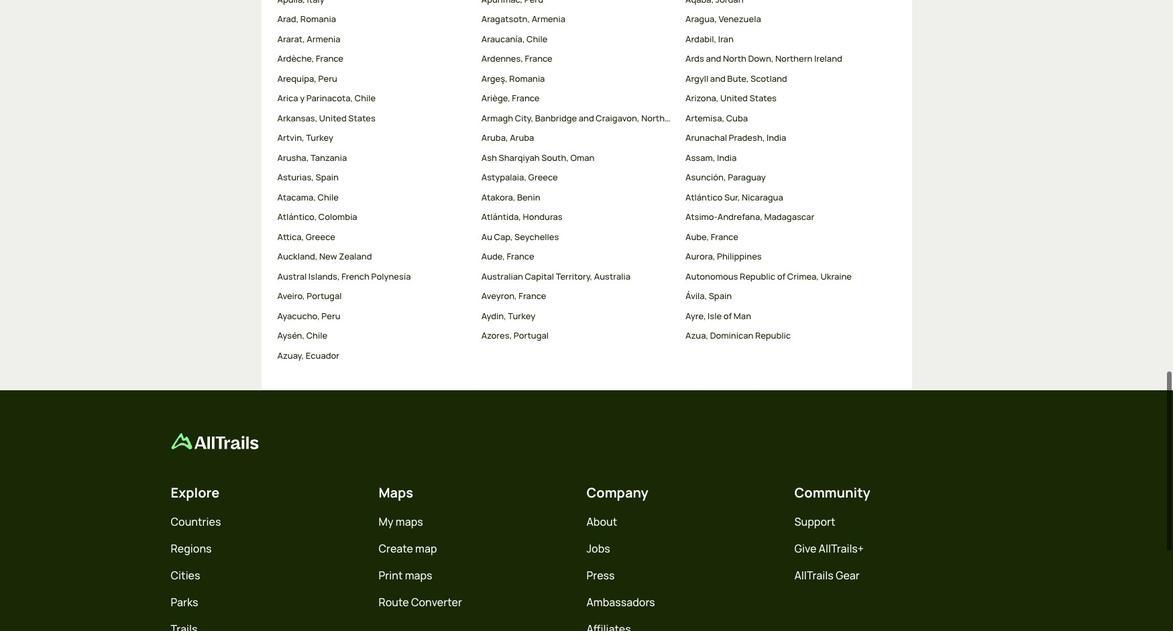 Task type: describe. For each thing, give the bounding box(es) containing it.
atsimo-
[[685, 211, 718, 223]]

states for arizona, united states
[[750, 92, 777, 104]]

maps for print maps
[[405, 568, 432, 583]]

1 vertical spatial india
[[717, 152, 737, 164]]

ayacucho, peru
[[277, 310, 341, 322]]

aragua,
[[685, 13, 717, 25]]

arica
[[277, 92, 298, 104]]

aude, france link
[[481, 250, 675, 264]]

arizona, united states link
[[685, 92, 879, 105]]

atacama,
[[277, 191, 316, 203]]

1 horizontal spatial india
[[767, 132, 786, 144]]

arequipa,
[[277, 72, 317, 84]]

man
[[734, 310, 751, 322]]

ayre,
[[685, 310, 706, 322]]

aruba, aruba
[[481, 132, 534, 144]]

au cap, seychelles
[[481, 231, 559, 243]]

autonomous
[[685, 270, 738, 282]]

araucanía,
[[481, 33, 525, 45]]

atakora, benin link
[[481, 191, 675, 204]]

aube, france
[[685, 231, 738, 243]]

argyll
[[685, 72, 708, 84]]

press
[[587, 568, 615, 583]]

create map link
[[379, 542, 437, 556]]

arunachal pradesh, india link
[[685, 132, 879, 145]]

azua, dominican republic link
[[685, 330, 879, 343]]

arequipa, peru link
[[277, 72, 471, 85]]

aydin,
[[481, 310, 506, 322]]

peru for ayacucho, peru
[[322, 310, 341, 322]]

ariège,
[[481, 92, 510, 104]]

ardèche,
[[277, 53, 314, 65]]

atlántida, honduras
[[481, 211, 563, 223]]

ararat, armenia
[[277, 33, 341, 45]]

turkey for aydin, turkey
[[508, 310, 535, 322]]

ariège, france
[[481, 92, 540, 104]]

0 vertical spatial republic
[[740, 270, 775, 282]]

sharqiyah
[[499, 152, 540, 164]]

ávila,
[[685, 290, 707, 302]]

down,
[[748, 53, 774, 65]]

countries
[[171, 515, 221, 529]]

alltrails
[[794, 568, 834, 583]]

attica, greece link
[[277, 231, 471, 244]]

support
[[794, 515, 835, 529]]

atakora, benin
[[481, 191, 540, 203]]

cap,
[[494, 231, 513, 243]]

states for arkansas, united states
[[348, 112, 375, 124]]

press link
[[587, 568, 615, 583]]

print maps
[[379, 568, 432, 583]]

portugal for azores, portugal
[[514, 330, 549, 342]]

parks link
[[171, 595, 198, 610]]

ambassadors link
[[587, 595, 655, 610]]

arkansas, united states
[[277, 112, 375, 124]]

2 vertical spatial and
[[579, 112, 594, 124]]

sur,
[[724, 191, 740, 203]]

araucanía, chile link
[[481, 33, 675, 46]]

alltrails image
[[171, 434, 259, 450]]

romania for arad, romania
[[300, 13, 336, 25]]

azua, dominican republic
[[685, 330, 791, 342]]

aysén,
[[277, 330, 305, 342]]

ardèche, france
[[277, 53, 343, 65]]

ayacucho,
[[277, 310, 320, 322]]

ayacucho, peru link
[[277, 310, 471, 323]]

explore link
[[171, 484, 220, 502]]

arad, romania
[[277, 13, 336, 25]]

astypalaia,
[[481, 171, 527, 183]]

artvin, turkey
[[277, 132, 333, 144]]

capital
[[525, 270, 554, 282]]

venezuela
[[719, 13, 761, 25]]

france for ardèche, france
[[316, 53, 343, 65]]

gear
[[836, 568, 860, 583]]

attica,
[[277, 231, 304, 243]]

aydin, turkey
[[481, 310, 535, 322]]

scotland
[[751, 72, 787, 84]]

aragatsotn,
[[481, 13, 530, 25]]

crimea,
[[787, 270, 819, 282]]

explore
[[171, 484, 220, 502]]

zealand
[[339, 250, 372, 263]]

ards and north down, northern ireland
[[685, 53, 842, 65]]

benin
[[517, 191, 540, 203]]

armenia for aragatsotn, armenia
[[532, 13, 565, 25]]

aveyron, france
[[481, 290, 546, 302]]

romania for argeş, romania
[[509, 72, 545, 84]]

argeş,
[[481, 72, 508, 84]]

france for aube, france
[[711, 231, 738, 243]]

azores,
[[481, 330, 512, 342]]

atlántico, colombia link
[[277, 211, 471, 224]]

france for aveyron, france
[[519, 290, 546, 302]]

iran
[[718, 33, 734, 45]]

cities link
[[171, 568, 200, 583]]

alltrails gear
[[794, 568, 860, 583]]

1 vertical spatial republic
[[755, 330, 791, 342]]

argeş, romania
[[481, 72, 545, 84]]

madagascar
[[764, 211, 814, 223]]

chile for atacama, chile
[[318, 191, 339, 203]]

regions
[[171, 542, 212, 556]]

azuay, ecuador link
[[277, 349, 471, 362]]

spain for asturias, spain
[[316, 171, 339, 183]]

assam,
[[685, 152, 715, 164]]

armenia for ararat, armenia
[[307, 33, 341, 45]]

armagh city, banbridge and craigavon, northern ireland link
[[481, 112, 708, 125]]

ararat,
[[277, 33, 305, 45]]

atlántico, colombia
[[277, 211, 357, 223]]

ariège, france link
[[481, 92, 675, 105]]

my maps link
[[379, 515, 423, 529]]

company
[[587, 484, 648, 502]]

maps for my maps
[[396, 515, 423, 529]]

aveyron,
[[481, 290, 517, 302]]



Task type: locate. For each thing, give the bounding box(es) containing it.
portugal down aydin, turkey
[[514, 330, 549, 342]]

aveiro,
[[277, 290, 305, 302]]

aruba, aruba link
[[481, 132, 675, 145]]

united for arizona,
[[720, 92, 748, 104]]

ávila, spain link
[[685, 290, 879, 303]]

0 horizontal spatial of
[[724, 310, 732, 322]]

spain for ávila, spain
[[709, 290, 732, 302]]

0 vertical spatial of
[[777, 270, 786, 282]]

auckland, new zealand
[[277, 250, 372, 263]]

french
[[342, 270, 370, 282]]

ash sharqiyah south, oman
[[481, 152, 595, 164]]

united down the "parinacota,"
[[319, 112, 347, 124]]

aube,
[[685, 231, 709, 243]]

ards and north down, northern ireland link
[[685, 53, 879, 66]]

ireland down ardabil, iran link
[[814, 53, 842, 65]]

aysén, chile
[[277, 330, 327, 342]]

aragua, venezuela link
[[685, 13, 879, 26]]

france up city,
[[512, 92, 540, 104]]

seychelles
[[514, 231, 559, 243]]

india
[[767, 132, 786, 144], [717, 152, 737, 164]]

chile down aragatsotn, armenia
[[527, 33, 548, 45]]

india up asunción, paraguay
[[717, 152, 737, 164]]

france down au cap, seychelles
[[507, 250, 534, 263]]

0 vertical spatial and
[[706, 53, 721, 65]]

greece inside astypalaia, greece link
[[528, 171, 558, 183]]

peru up 'arica y parinacota, chile'
[[318, 72, 337, 84]]

france for ariège, france
[[512, 92, 540, 104]]

romania down ardennes, france
[[509, 72, 545, 84]]

aragatsotn, armenia link
[[481, 13, 675, 26]]

spain up ayre, isle of man
[[709, 290, 732, 302]]

spain inside "link"
[[709, 290, 732, 302]]

1 vertical spatial greece
[[306, 231, 335, 243]]

asunción, paraguay
[[685, 171, 766, 183]]

maps right the my
[[396, 515, 423, 529]]

nicaragua
[[742, 191, 783, 203]]

chile inside "arica y parinacota, chile" link
[[355, 92, 376, 104]]

1 horizontal spatial of
[[777, 270, 786, 282]]

argyll and bute, scotland link
[[685, 72, 879, 85]]

of for republic
[[777, 270, 786, 282]]

maps link
[[379, 484, 413, 502]]

bute,
[[727, 72, 749, 84]]

1 vertical spatial and
[[710, 72, 726, 84]]

northern right craigavon,
[[641, 112, 678, 124]]

0 vertical spatial spain
[[316, 171, 339, 183]]

0 horizontal spatial states
[[348, 112, 375, 124]]

1 horizontal spatial turkey
[[508, 310, 535, 322]]

1 vertical spatial romania
[[509, 72, 545, 84]]

maps
[[396, 515, 423, 529], [405, 568, 432, 583]]

1 horizontal spatial romania
[[509, 72, 545, 84]]

1 vertical spatial of
[[724, 310, 732, 322]]

portugal down 'islands,'
[[307, 290, 342, 302]]

assam, india link
[[685, 152, 879, 165]]

dominican
[[710, 330, 753, 342]]

0 horizontal spatial turkey
[[306, 132, 333, 144]]

aude, france
[[481, 250, 534, 263]]

0 vertical spatial ireland
[[814, 53, 842, 65]]

azua,
[[685, 330, 708, 342]]

ayre, isle of man link
[[685, 310, 879, 323]]

alltrails gear link
[[794, 568, 860, 583]]

0 vertical spatial greece
[[528, 171, 558, 183]]

armenia up "ardèche, france"
[[307, 33, 341, 45]]

of for isle
[[724, 310, 732, 322]]

france up aurora, philippines
[[711, 231, 738, 243]]

0 horizontal spatial india
[[717, 152, 737, 164]]

1 vertical spatial states
[[348, 112, 375, 124]]

give alltrails+ link
[[794, 542, 864, 556]]

chile inside 'aysén, chile' link
[[306, 330, 327, 342]]

portugal
[[307, 290, 342, 302], [514, 330, 549, 342]]

atlántida, honduras link
[[481, 211, 675, 224]]

chile down arequipa, peru link
[[355, 92, 376, 104]]

1 vertical spatial ireland
[[680, 112, 708, 124]]

australian capital territory, australia
[[481, 270, 631, 282]]

states down "arica y parinacota, chile" link at the top left of the page
[[348, 112, 375, 124]]

ireland down arizona,
[[680, 112, 708, 124]]

peru down aveiro, portugal
[[322, 310, 341, 322]]

france for ardennes, france
[[525, 53, 553, 65]]

0 vertical spatial portugal
[[307, 290, 342, 302]]

ardabil,
[[685, 33, 716, 45]]

0 horizontal spatial armenia
[[307, 33, 341, 45]]

0 vertical spatial romania
[[300, 13, 336, 25]]

and for bute,
[[710, 72, 726, 84]]

0 vertical spatial armenia
[[532, 13, 565, 25]]

of down aurora, philippines "link" at the right top of page
[[777, 270, 786, 282]]

1 horizontal spatial armenia
[[532, 13, 565, 25]]

1 horizontal spatial united
[[720, 92, 748, 104]]

1 horizontal spatial portugal
[[514, 330, 549, 342]]

argyll and bute, scotland
[[685, 72, 787, 84]]

1 vertical spatial maps
[[405, 568, 432, 583]]

ambassadors
[[587, 595, 655, 610]]

1 horizontal spatial spain
[[709, 290, 732, 302]]

ireland inside ards and north down, northern ireland link
[[814, 53, 842, 65]]

0 vertical spatial northern
[[775, 53, 813, 65]]

attica, greece
[[277, 231, 335, 243]]

states down the scotland on the right top of page
[[750, 92, 777, 104]]

cities
[[171, 568, 200, 583]]

arica y parinacota, chile link
[[277, 92, 471, 105]]

united for arkansas,
[[319, 112, 347, 124]]

australian
[[481, 270, 523, 282]]

0 horizontal spatial greece
[[306, 231, 335, 243]]

map
[[415, 542, 437, 556]]

0 horizontal spatial spain
[[316, 171, 339, 183]]

0 horizontal spatial ireland
[[680, 112, 708, 124]]

peru inside "link"
[[322, 310, 341, 322]]

ardabil, iran link
[[685, 33, 879, 46]]

turkey up azores, portugal
[[508, 310, 535, 322]]

ecuador
[[306, 349, 340, 361]]

chile inside atacama, chile 'link'
[[318, 191, 339, 203]]

greece inside attica, greece 'link'
[[306, 231, 335, 243]]

aube, france link
[[685, 231, 879, 244]]

aydin, turkey link
[[481, 310, 675, 323]]

greece
[[528, 171, 558, 183], [306, 231, 335, 243]]

asunción,
[[685, 171, 726, 183]]

tanzania
[[310, 152, 347, 164]]

1 vertical spatial peru
[[322, 310, 341, 322]]

maps up the 'route converter' link
[[405, 568, 432, 583]]

northern down ardabil, iran link
[[775, 53, 813, 65]]

aude,
[[481, 250, 505, 263]]

france down capital
[[519, 290, 546, 302]]

1 vertical spatial united
[[319, 112, 347, 124]]

and left bute,
[[710, 72, 726, 84]]

0 vertical spatial peru
[[318, 72, 337, 84]]

france down 'araucanía, chile'
[[525, 53, 553, 65]]

company link
[[587, 484, 648, 502]]

give alltrails+
[[794, 542, 864, 556]]

chile up ecuador
[[306, 330, 327, 342]]

chile for araucanía, chile
[[527, 33, 548, 45]]

1 vertical spatial portugal
[[514, 330, 549, 342]]

print maps link
[[379, 568, 432, 583]]

armenia up araucanía, chile link on the top of page
[[532, 13, 565, 25]]

astypalaia, greece link
[[481, 171, 675, 184]]

arad,
[[277, 13, 299, 25]]

india down artemisa, cuba link
[[767, 132, 786, 144]]

0 horizontal spatial united
[[319, 112, 347, 124]]

1 vertical spatial spain
[[709, 290, 732, 302]]

armagh
[[481, 112, 513, 124]]

auckland, new zealand link
[[277, 250, 471, 264]]

spain down tanzania
[[316, 171, 339, 183]]

and right ards
[[706, 53, 721, 65]]

0 vertical spatial maps
[[396, 515, 423, 529]]

north
[[723, 53, 746, 65]]

asturias,
[[277, 171, 314, 183]]

argeş, romania link
[[481, 72, 675, 85]]

1 vertical spatial turkey
[[508, 310, 535, 322]]

greece down atlántico, colombia
[[306, 231, 335, 243]]

ireland inside armagh city, banbridge and craigavon, northern ireland link
[[680, 112, 708, 124]]

of right isle
[[724, 310, 732, 322]]

chile inside araucanía, chile link
[[527, 33, 548, 45]]

0 horizontal spatial northern
[[641, 112, 678, 124]]

banbridge
[[535, 112, 577, 124]]

0 horizontal spatial portugal
[[307, 290, 342, 302]]

chile for aysén, chile
[[306, 330, 327, 342]]

1 horizontal spatial northern
[[775, 53, 813, 65]]

united
[[720, 92, 748, 104], [319, 112, 347, 124]]

peru for arequipa, peru
[[318, 72, 337, 84]]

parks
[[171, 595, 198, 610]]

greece down ash sharqiyah south, oman
[[528, 171, 558, 183]]

cookie consent banner dialog
[[16, 568, 1157, 615]]

portugal for aveiro, portugal
[[307, 290, 342, 302]]

and
[[706, 53, 721, 65], [710, 72, 726, 84], [579, 112, 594, 124]]

about link
[[587, 515, 617, 529]]

1 horizontal spatial greece
[[528, 171, 558, 183]]

0 horizontal spatial romania
[[300, 13, 336, 25]]

aruba,
[[481, 132, 508, 144]]

greece for attica, greece
[[306, 231, 335, 243]]

isle
[[708, 310, 722, 322]]

colombia
[[318, 211, 357, 223]]

converter
[[411, 595, 462, 610]]

chile up colombia
[[318, 191, 339, 203]]

1 horizontal spatial ireland
[[814, 53, 842, 65]]

france for aude, france
[[507, 250, 534, 263]]

republic down ayre, isle of man link
[[755, 330, 791, 342]]

dialog
[[0, 0, 1173, 631]]

aragua, venezuela
[[685, 13, 761, 25]]

turkey for artvin, turkey
[[306, 132, 333, 144]]

0 vertical spatial india
[[767, 132, 786, 144]]

regions link
[[171, 542, 212, 556]]

0 vertical spatial states
[[750, 92, 777, 104]]

romania up ararat, armenia at the top
[[300, 13, 336, 25]]

1 vertical spatial northern
[[641, 112, 678, 124]]

1 horizontal spatial states
[[750, 92, 777, 104]]

0 vertical spatial united
[[720, 92, 748, 104]]

ardennes, france link
[[481, 53, 675, 66]]

my maps
[[379, 515, 423, 529]]

france down ararat, armenia at the top
[[316, 53, 343, 65]]

chile
[[527, 33, 548, 45], [355, 92, 376, 104], [318, 191, 339, 203], [306, 330, 327, 342]]

0 vertical spatial turkey
[[306, 132, 333, 144]]

jobs
[[587, 542, 610, 556]]

and for north
[[706, 53, 721, 65]]

1 vertical spatial armenia
[[307, 33, 341, 45]]

assam, india
[[685, 152, 737, 164]]

give
[[794, 542, 817, 556]]

and down "ariège, france" link
[[579, 112, 594, 124]]

create
[[379, 542, 413, 556]]

atsimo-andrefana, madagascar link
[[685, 211, 879, 224]]

greece for astypalaia, greece
[[528, 171, 558, 183]]

turkey down arkansas, united states
[[306, 132, 333, 144]]

republic down philippines
[[740, 270, 775, 282]]

alltrails+
[[819, 542, 864, 556]]

ash
[[481, 152, 497, 164]]

united down argyll and bute, scotland
[[720, 92, 748, 104]]



Task type: vqa. For each thing, say whether or not it's contained in the screenshot.
the Asunción, Paraguay
yes



